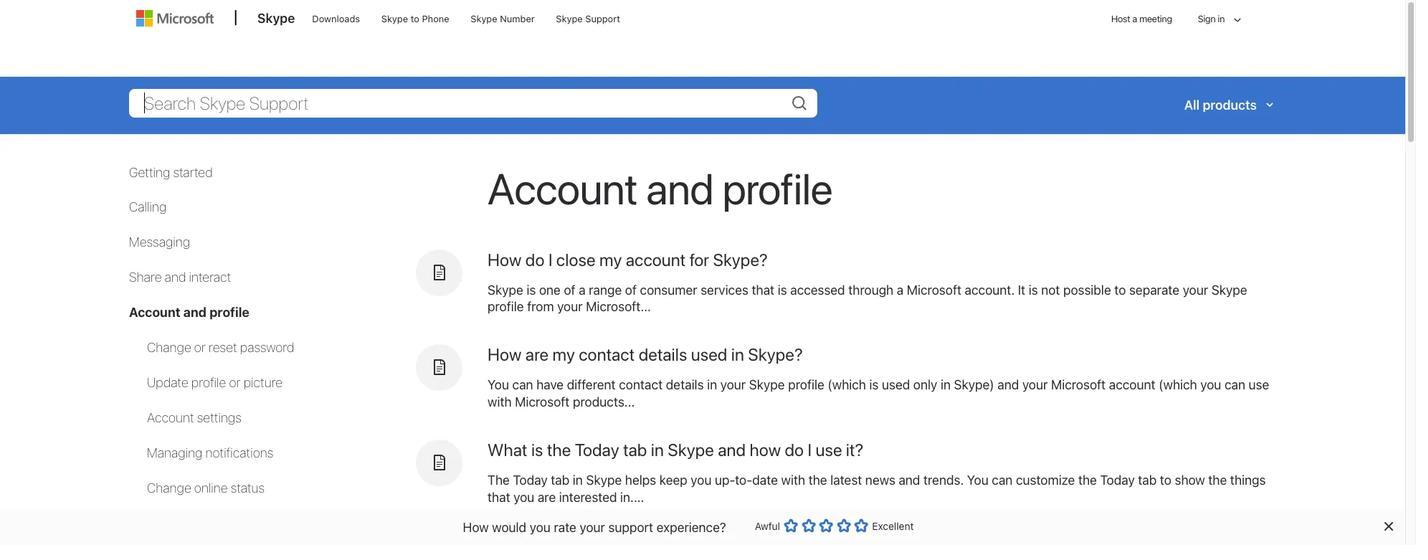 Task type: describe. For each thing, give the bounding box(es) containing it.
picture
[[244, 375, 283, 390]]

1 option from the left
[[784, 519, 798, 533]]

1 of from the left
[[564, 282, 576, 297]]

how are my contact details used in skype?
[[488, 345, 803, 365]]

separate
[[1130, 282, 1180, 297]]

account for account and profile link
[[129, 305, 180, 320]]

show
[[1175, 473, 1205, 488]]

0 horizontal spatial today
[[513, 473, 548, 488]]

calling link
[[129, 200, 167, 215]]

meeting
[[1140, 13, 1172, 24]]

update profile or picture link
[[147, 375, 283, 390]]

sign in link
[[1185, 0, 1247, 40]]

contact inside you can have different contact details in your skype profile (which is used only in skype) and your microsoft account (which you can use with microsoft products...
[[619, 378, 663, 393]]

what
[[488, 440, 528, 460]]

tab list containing change or reset password
[[129, 339, 402, 497]]

1 vertical spatial account and profile
[[129, 305, 249, 320]]

skype number
[[471, 13, 535, 24]]

services
[[701, 282, 749, 297]]

date
[[753, 473, 778, 488]]

profile inside skype is one of a range of consumer services that is accessed through a microsoft account. it is not possible to separate your skype profile from your microsoft...
[[488, 299, 524, 314]]

host
[[1112, 13, 1131, 24]]

and inside the today tab in skype helps keep you up-to-date with the latest news and trends. you can customize the today tab to show the things that you are interested in....
[[899, 473, 920, 488]]

skype link
[[250, 1, 302, 39]]

from
[[527, 299, 554, 314]]

3 option from the left
[[819, 519, 834, 533]]

support
[[609, 520, 654, 535]]

and inside you can have different contact details in your skype profile (which is used only in skype) and your microsoft account (which you can use with microsoft products...
[[998, 378, 1019, 393]]

with inside the today tab in skype helps keep you up-to-date with the latest news and trends. you can customize the today tab to show the things that you are interested in....
[[781, 473, 806, 488]]

account inside you can have different contact details in your skype profile (which is used only in skype) and your microsoft account (which you can use with microsoft products...
[[1109, 378, 1156, 393]]

that inside the today tab in skype helps keep you up-to-date with the latest news and trends. you can customize the today tab to show the things that you are interested in....
[[488, 490, 510, 505]]

how would you rate your support experience?
[[463, 520, 726, 535]]

2 option from the left
[[802, 519, 816, 533]]

skype support
[[556, 13, 620, 24]]

change or reset password link
[[147, 340, 294, 355]]

up-
[[715, 473, 735, 488]]

change or reset password
[[147, 340, 294, 355]]

2 vertical spatial microsoft
[[515, 395, 570, 410]]

downloads link
[[306, 1, 367, 35]]

for
[[690, 249, 709, 269]]

skype to phone link
[[375, 1, 456, 35]]

share and interact link
[[129, 270, 231, 285]]

not
[[1042, 282, 1060, 297]]

microsoft inside skype is one of a range of consumer services that is accessed through a microsoft account. it is not possible to separate your skype profile from your microsoft...
[[907, 282, 962, 297]]

skype number link
[[464, 1, 541, 35]]

host a meeting
[[1112, 13, 1172, 24]]

is inside you can have different contact details in your skype profile (which is used only in skype) and your microsoft account (which you can use with microsoft products...
[[870, 378, 879, 393]]

skype inside you can have different contact details in your skype profile (which is used only in skype) and your microsoft account (which you can use with microsoft products...
[[749, 378, 785, 393]]

0 horizontal spatial tab
[[551, 473, 570, 488]]

0 vertical spatial contact
[[579, 345, 635, 365]]

that inside skype is one of a range of consumer services that is accessed through a microsoft account. it is not possible to separate your skype profile from your microsoft...
[[752, 282, 775, 297]]

awful
[[755, 520, 780, 532]]

can inside the today tab in skype helps keep you up-to-date with the latest news and trends. you can customize the today tab to show the things that you are interested in....
[[992, 473, 1013, 488]]

1 horizontal spatial tab
[[623, 440, 647, 460]]

support
[[585, 13, 620, 24]]

news
[[866, 473, 896, 488]]

2 horizontal spatial tab
[[1138, 473, 1157, 488]]

1 (which from the left
[[828, 378, 866, 393]]

5 option from the left
[[854, 519, 869, 533]]

sign
[[1198, 13, 1216, 24]]

password
[[240, 340, 294, 355]]

used inside you can have different contact details in your skype profile (which is used only in skype) and your microsoft account (which you can use with microsoft products...
[[882, 378, 910, 393]]

number
[[500, 13, 535, 24]]

1 horizontal spatial do
[[785, 440, 804, 460]]

what is the today tab in skype and how do i use it?
[[488, 440, 864, 460]]

1 horizontal spatial a
[[897, 282, 904, 297]]

with inside you can have different contact details in your skype profile (which is used only in skype) and your microsoft account (which you can use with microsoft products...
[[488, 395, 512, 410]]

is left the one
[[527, 282, 536, 297]]

profile inside tab list
[[191, 375, 226, 390]]

experience?
[[657, 520, 726, 535]]

how do i close my account for skype?
[[488, 249, 768, 269]]

possible
[[1064, 282, 1112, 297]]

interact
[[189, 270, 231, 285]]

account for account settings link
[[147, 410, 194, 425]]

reset
[[209, 340, 237, 355]]

account and profile link
[[129, 305, 249, 320]]

customize
[[1016, 473, 1075, 488]]

change for change or reset password
[[147, 340, 191, 355]]

skype to phone
[[381, 13, 449, 24]]

managing
[[147, 445, 203, 460]]

rate
[[554, 520, 577, 535]]

latest
[[831, 473, 862, 488]]

0 vertical spatial details
[[639, 345, 687, 365]]

skype support link
[[550, 1, 627, 35]]

how for how would you rate your support experience?
[[463, 520, 489, 535]]

how would you rate your support experience? list box
[[784, 516, 869, 541]]

to-
[[735, 473, 753, 488]]

you inside the today tab in skype helps keep you up-to-date with the latest news and trends. you can customize the today tab to show the things that you are interested in....
[[967, 473, 989, 488]]

only
[[914, 378, 938, 393]]

the right customize
[[1079, 473, 1097, 488]]

account.
[[965, 282, 1015, 297]]

0 horizontal spatial to
[[411, 13, 419, 24]]

phone
[[422, 13, 449, 24]]

0 vertical spatial account
[[488, 162, 638, 213]]

0 horizontal spatial use
[[816, 440, 842, 460]]

host a meeting link
[[1100, 1, 1184, 38]]

0 vertical spatial account
[[626, 249, 686, 269]]

how
[[750, 440, 781, 460]]

close
[[556, 249, 596, 269]]

update profile or picture
[[147, 375, 283, 390]]

0 horizontal spatial used
[[691, 345, 728, 365]]

the
[[488, 473, 510, 488]]

consumer
[[640, 282, 698, 297]]

excellent
[[872, 520, 914, 532]]

products...
[[573, 395, 635, 410]]

getting
[[129, 165, 170, 180]]

trends.
[[924, 473, 964, 488]]



Task type: locate. For each thing, give the bounding box(es) containing it.
0 horizontal spatial my
[[553, 345, 575, 365]]

you inside you can have different contact details in your skype profile (which is used only in skype) and your microsoft account (which you can use with microsoft products...
[[1201, 378, 1222, 393]]

1 vertical spatial account
[[129, 305, 180, 320]]

2 horizontal spatial today
[[1101, 473, 1135, 488]]

getting started link
[[129, 165, 213, 180]]

that down the the
[[488, 490, 510, 505]]

do up the one
[[526, 249, 545, 269]]

a left range
[[579, 282, 586, 297]]

are up have at the left of the page
[[526, 345, 549, 365]]

1 vertical spatial my
[[553, 345, 575, 365]]

managing notifications
[[147, 445, 273, 460]]

1 vertical spatial change
[[147, 481, 191, 496]]

in inside the today tab in skype helps keep you up-to-date with the latest news and trends. you can customize the today tab to show the things that you are interested in....
[[573, 473, 583, 488]]

are inside the today tab in skype helps keep you up-to-date with the latest news and trends. you can customize the today tab to show the things that you are interested in....
[[538, 490, 556, 505]]

contact down how are my contact details used in skype? 'link'
[[619, 378, 663, 393]]

is right it
[[1029, 282, 1038, 297]]

0 horizontal spatial can
[[512, 378, 533, 393]]

1 vertical spatial you
[[967, 473, 989, 488]]

my up have at the left of the page
[[553, 345, 575, 365]]

you right "trends."
[[967, 473, 989, 488]]

1 vertical spatial contact
[[619, 378, 663, 393]]

a right through
[[897, 282, 904, 297]]

0 vertical spatial i
[[549, 249, 553, 269]]

menu bar containing host a meeting
[[130, 0, 1276, 76]]

profile
[[723, 162, 833, 213], [488, 299, 524, 314], [210, 305, 249, 320], [191, 375, 226, 390], [788, 378, 825, 393]]

a right host
[[1133, 13, 1137, 24]]

1 vertical spatial skype?
[[748, 345, 803, 365]]

tab up helps
[[623, 440, 647, 460]]

what is the today tab in skype and how do i use it? link
[[488, 440, 864, 460]]

1 horizontal spatial with
[[781, 473, 806, 488]]

with right date on the right bottom
[[781, 473, 806, 488]]

profile inside you can have different contact details in your skype profile (which is used only in skype) and your microsoft account (which you can use with microsoft products...
[[788, 378, 825, 393]]

downloads
[[312, 13, 360, 24]]

used down services
[[691, 345, 728, 365]]

change online status link
[[147, 481, 265, 496]]

0 vertical spatial my
[[599, 249, 622, 269]]

0 vertical spatial are
[[526, 345, 549, 365]]

2 horizontal spatial microsoft
[[1051, 378, 1106, 393]]

account and profile
[[488, 162, 833, 213], [129, 305, 249, 320]]

1 horizontal spatial i
[[808, 440, 812, 460]]

online
[[194, 481, 228, 496]]

today
[[575, 440, 620, 460], [513, 473, 548, 488], [1101, 473, 1135, 488]]

different
[[567, 378, 616, 393]]

2 horizontal spatial a
[[1133, 13, 1137, 24]]

microsoft...
[[586, 299, 651, 314]]

use
[[1249, 378, 1270, 393], [816, 440, 842, 460]]

2 vertical spatial account
[[147, 410, 194, 425]]

0 vertical spatial use
[[1249, 378, 1270, 393]]

you can have different contact details in your skype profile (which is used only in skype) and your microsoft account (which you can use with microsoft products...
[[488, 378, 1270, 410]]

to inside the today tab in skype helps keep you up-to-date with the latest news and trends. you can customize the today tab to show the things that you are interested in....
[[1160, 473, 1172, 488]]

1 horizontal spatial account
[[1109, 378, 1156, 393]]

or
[[194, 340, 206, 355], [229, 375, 241, 390]]

microsoft image
[[136, 10, 214, 27]]

of
[[564, 282, 576, 297], [625, 282, 637, 297]]

in inside menu bar
[[1218, 13, 1225, 24]]

account settings link
[[147, 410, 242, 425]]

2 horizontal spatial can
[[1225, 378, 1246, 393]]

0 horizontal spatial you
[[488, 378, 509, 393]]

skype? for how are my contact details used in skype?
[[748, 345, 803, 365]]

with up what
[[488, 395, 512, 410]]

are
[[526, 345, 549, 365], [538, 490, 556, 505]]

that right services
[[752, 282, 775, 297]]

skype
[[257, 11, 295, 26], [381, 13, 408, 24], [471, 13, 497, 24], [556, 13, 583, 24], [488, 282, 523, 297], [1212, 282, 1248, 297], [749, 378, 785, 393], [668, 440, 714, 460], [586, 473, 622, 488]]

0 vertical spatial used
[[691, 345, 728, 365]]

account
[[488, 162, 638, 213], [129, 305, 180, 320], [147, 410, 194, 425]]

to right possible
[[1115, 282, 1126, 297]]

or left "picture" at the left of the page
[[229, 375, 241, 390]]

range
[[589, 282, 622, 297]]

1 horizontal spatial use
[[1249, 378, 1270, 393]]

messaging
[[129, 235, 190, 250]]

1 horizontal spatial of
[[625, 282, 637, 297]]

option
[[784, 519, 798, 533], [802, 519, 816, 533], [819, 519, 834, 533], [837, 519, 851, 533], [854, 519, 869, 533]]

0 horizontal spatial account
[[626, 249, 686, 269]]

0 horizontal spatial that
[[488, 490, 510, 505]]

it?
[[846, 440, 864, 460]]

can
[[512, 378, 533, 393], [1225, 378, 1246, 393], [992, 473, 1013, 488]]

settings
[[197, 410, 242, 425]]

the right what
[[547, 440, 571, 460]]

0 vertical spatial account and profile
[[488, 162, 833, 213]]

1 vertical spatial do
[[785, 440, 804, 460]]

0 vertical spatial skype?
[[713, 249, 768, 269]]

or left reset
[[194, 340, 206, 355]]

use inside you can have different contact details in your skype profile (which is used only in skype) and your microsoft account (which you can use with microsoft products...
[[1249, 378, 1270, 393]]

details down how are my contact details used in skype? 'link'
[[666, 378, 704, 393]]

a
[[1133, 13, 1137, 24], [579, 282, 586, 297], [897, 282, 904, 297]]

0 horizontal spatial i
[[549, 249, 553, 269]]

0 vertical spatial microsoft
[[907, 282, 962, 297]]

the today tab in skype helps keep you up-to-date with the latest news and trends. you can customize the today tab to show the things that you are interested in....
[[488, 473, 1266, 505]]

the
[[547, 440, 571, 460], [809, 473, 827, 488], [1079, 473, 1097, 488], [1209, 473, 1227, 488]]

share and interact
[[129, 270, 231, 285]]

0 horizontal spatial account and profile
[[129, 305, 249, 320]]

to inside skype is one of a range of consumer services that is accessed through a microsoft account. it is not possible to separate your skype profile from your microsoft...
[[1115, 282, 1126, 297]]

1 horizontal spatial used
[[882, 378, 910, 393]]

status
[[231, 481, 265, 496]]

is right what
[[531, 440, 543, 460]]

used
[[691, 345, 728, 365], [882, 378, 910, 393]]

1 vertical spatial microsoft
[[1051, 378, 1106, 393]]

0 vertical spatial do
[[526, 249, 545, 269]]

menu bar
[[130, 0, 1276, 76]]

0 vertical spatial with
[[488, 395, 512, 410]]

how are my contact details used in skype? link
[[488, 345, 803, 365]]

0 vertical spatial that
[[752, 282, 775, 297]]

1 vertical spatial with
[[781, 473, 806, 488]]

change
[[147, 340, 191, 355], [147, 481, 191, 496]]

helps
[[625, 473, 656, 488]]

2 horizontal spatial to
[[1160, 473, 1172, 488]]

contact up the 'different' on the bottom
[[579, 345, 635, 365]]

is left accessed
[[778, 282, 787, 297]]

1 horizontal spatial today
[[575, 440, 620, 460]]

details inside you can have different contact details in your skype profile (which is used only in skype) and your microsoft account (which you can use with microsoft products...
[[666, 378, 704, 393]]

1 horizontal spatial can
[[992, 473, 1013, 488]]

the left latest
[[809, 473, 827, 488]]

notifications
[[205, 445, 273, 460]]

how for how do i close my account for skype?
[[488, 249, 522, 269]]

you
[[488, 378, 509, 393], [967, 473, 989, 488]]

how for how are my contact details used in skype?
[[488, 345, 522, 365]]

i right how
[[808, 440, 812, 460]]

1 horizontal spatial my
[[599, 249, 622, 269]]

1 horizontal spatial (which
[[1159, 378, 1198, 393]]

1 horizontal spatial that
[[752, 282, 775, 297]]

messaging link
[[129, 235, 190, 250]]

with
[[488, 395, 512, 410], [781, 473, 806, 488]]

(which
[[828, 378, 866, 393], [1159, 378, 1198, 393]]

1 vertical spatial details
[[666, 378, 704, 393]]

change down managing
[[147, 481, 191, 496]]

1 horizontal spatial to
[[1115, 282, 1126, 297]]

to
[[411, 13, 419, 24], [1115, 282, 1126, 297], [1160, 473, 1172, 488]]

account settings
[[147, 410, 242, 425]]

of right the one
[[564, 282, 576, 297]]

1 horizontal spatial you
[[967, 473, 989, 488]]

started
[[173, 165, 213, 180]]

that
[[752, 282, 775, 297], [488, 490, 510, 505]]

0 vertical spatial change
[[147, 340, 191, 355]]

in
[[1218, 13, 1225, 24], [731, 345, 744, 365], [707, 378, 717, 393], [941, 378, 951, 393], [651, 440, 664, 460], [573, 473, 583, 488]]

i left the close
[[549, 249, 553, 269]]

managing notifications link
[[147, 445, 273, 460]]

0 vertical spatial how
[[488, 249, 522, 269]]

is left only
[[870, 378, 879, 393]]

dismiss the survey image
[[1383, 521, 1394, 532]]

0 horizontal spatial of
[[564, 282, 576, 297]]

1 vertical spatial to
[[1115, 282, 1126, 297]]

1 vertical spatial that
[[488, 490, 510, 505]]

tab
[[623, 440, 647, 460], [551, 473, 570, 488], [1138, 473, 1157, 488]]

getting started
[[129, 165, 213, 180]]

0 vertical spatial to
[[411, 13, 419, 24]]

1 horizontal spatial microsoft
[[907, 282, 962, 297]]

skype)
[[954, 378, 995, 393]]

keep
[[660, 473, 688, 488]]

change online status
[[147, 481, 265, 496]]

do right how
[[785, 440, 804, 460]]

and
[[646, 162, 714, 213], [165, 270, 186, 285], [183, 305, 207, 320], [998, 378, 1019, 393], [718, 440, 746, 460], [899, 473, 920, 488]]

how do i close my account for skype? link
[[488, 249, 768, 269]]

you inside you can have different contact details in your skype profile (which is used only in skype) and your microsoft account (which you can use with microsoft products...
[[488, 378, 509, 393]]

things
[[1231, 473, 1266, 488]]

how
[[488, 249, 522, 269], [488, 345, 522, 365], [463, 520, 489, 535]]

would
[[492, 520, 527, 535]]

0 horizontal spatial a
[[579, 282, 586, 297]]

1 vertical spatial account
[[1109, 378, 1156, 393]]

0 vertical spatial you
[[488, 378, 509, 393]]

skype is one of a range of consumer services that is accessed through a microsoft account. it is not possible to separate your skype profile from your microsoft...
[[488, 282, 1248, 314]]

tab left show
[[1138, 473, 1157, 488]]

change up update
[[147, 340, 191, 355]]

skype?
[[713, 249, 768, 269], [748, 345, 803, 365]]

skype? for how do i close my account for skype?
[[713, 249, 768, 269]]

0 vertical spatial or
[[194, 340, 206, 355]]

to left phone
[[411, 13, 419, 24]]

through
[[849, 282, 894, 297]]

1 vertical spatial i
[[808, 440, 812, 460]]

change for change online status
[[147, 481, 191, 496]]

my up range
[[599, 249, 622, 269]]

0 horizontal spatial with
[[488, 395, 512, 410]]

Search Skype Support text field
[[129, 89, 818, 117]]

1 vertical spatial used
[[882, 378, 910, 393]]

2 (which from the left
[[1159, 378, 1198, 393]]

to left show
[[1160, 473, 1172, 488]]

interested
[[559, 490, 617, 505]]

1 vertical spatial how
[[488, 345, 522, 365]]

update
[[147, 375, 188, 390]]

skype inside the today tab in skype helps keep you up-to-date with the latest news and trends. you can customize the today tab to show the things that you are interested in....
[[586, 473, 622, 488]]

used left only
[[882, 378, 910, 393]]

account inside tab list
[[147, 410, 194, 425]]

1 horizontal spatial account and profile
[[488, 162, 833, 213]]

4 option from the left
[[837, 519, 851, 533]]

one
[[539, 282, 561, 297]]

you left have at the left of the page
[[488, 378, 509, 393]]

calling
[[129, 200, 167, 215]]

0 horizontal spatial microsoft
[[515, 395, 570, 410]]

contact
[[579, 345, 635, 365], [619, 378, 663, 393]]

0 horizontal spatial do
[[526, 249, 545, 269]]

0 horizontal spatial (which
[[828, 378, 866, 393]]

accessed
[[791, 282, 845, 297]]

2 vertical spatial to
[[1160, 473, 1172, 488]]

have
[[537, 378, 564, 393]]

1 vertical spatial or
[[229, 375, 241, 390]]

your
[[1183, 282, 1209, 297], [557, 299, 583, 314], [721, 378, 746, 393], [1023, 378, 1048, 393], [580, 520, 605, 535]]

tab up the interested
[[551, 473, 570, 488]]

2 change from the top
[[147, 481, 191, 496]]

2 of from the left
[[625, 282, 637, 297]]

1 horizontal spatial or
[[229, 375, 241, 390]]

1 vertical spatial are
[[538, 490, 556, 505]]

tab list
[[129, 339, 402, 497]]

share
[[129, 270, 162, 285]]

2 vertical spatial how
[[463, 520, 489, 535]]

1 change from the top
[[147, 340, 191, 355]]

1 vertical spatial use
[[816, 440, 842, 460]]

in....
[[620, 490, 644, 505]]

of up microsoft...
[[625, 282, 637, 297]]

details down consumer
[[639, 345, 687, 365]]

it
[[1018, 282, 1026, 297]]

are up rate
[[538, 490, 556, 505]]

the right show
[[1209, 473, 1227, 488]]

0 horizontal spatial or
[[194, 340, 206, 355]]



Task type: vqa. For each thing, say whether or not it's contained in the screenshot.
left with
yes



